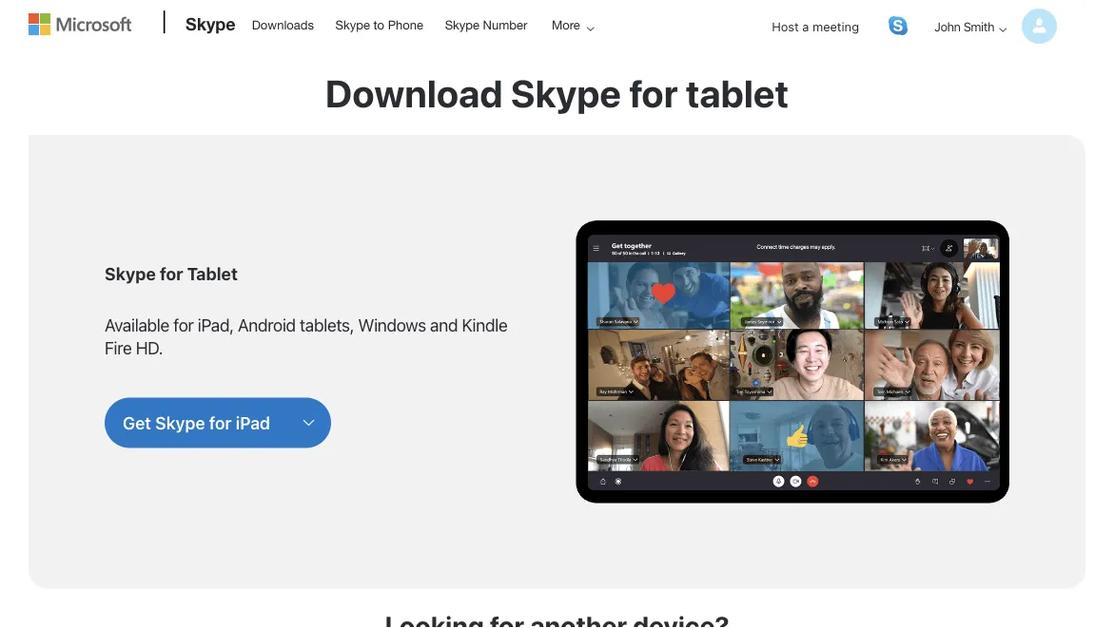Task type: vqa. For each thing, say whether or not it's contained in the screenshot.
Skype related to Skype for Tablet
yes



Task type: locate. For each thing, give the bounding box(es) containing it.
skype left "to" on the top left
[[335, 17, 370, 32]]

ipad
[[236, 413, 270, 433]]

skype left number
[[445, 17, 480, 32]]

meeting
[[812, 19, 859, 33]]

skype inside skype number link
[[445, 17, 480, 32]]

skype for skype for tablet
[[105, 264, 156, 284]]

skype
[[186, 13, 236, 34], [335, 17, 370, 32], [445, 17, 480, 32], [511, 71, 621, 116], [105, 264, 156, 284], [155, 413, 205, 433]]

skype inside skype link
[[186, 13, 236, 34]]

android
[[238, 315, 296, 336]]

skype on tablet image
[[576, 221, 1009, 504]]

hd.
[[136, 338, 163, 359]]

skype right get
[[155, 413, 205, 433]]

host
[[772, 19, 799, 33]]

tablets,
[[300, 315, 354, 336]]

for left ipad at the left bottom
[[209, 413, 232, 433]]

skype to phone link
[[327, 1, 432, 47]]

skype to phone
[[335, 17, 423, 32]]

avatar image
[[1022, 9, 1057, 44]]

for
[[629, 71, 678, 116], [160, 264, 183, 284], [173, 315, 194, 336], [209, 413, 232, 433]]

skype up "available"
[[105, 264, 156, 284]]

host a meeting link
[[757, 2, 874, 51]]

john smith link
[[919, 2, 1057, 51]]

skype left 'downloads' link
[[186, 13, 236, 34]]

skype down more
[[511, 71, 621, 116]]

fire
[[105, 338, 132, 359]]

skype for skype to phone
[[335, 17, 370, 32]]

for left ipad,
[[173, 315, 194, 336]]

tablet
[[187, 264, 238, 284]]

host a meeting
[[772, 19, 859, 33]]

arrow down image
[[991, 18, 1014, 41]]

menu bar
[[6, 2, 1081, 100]]

kindle
[[462, 315, 508, 336]]

for left tablet
[[160, 264, 183, 284]]

skype inside skype to phone link
[[335, 17, 370, 32]]



Task type: describe. For each thing, give the bounding box(es) containing it.
windows
[[358, 315, 426, 336]]

downloads
[[252, 17, 314, 32]]

skype for skype number
[[445, 17, 480, 32]]

skype link
[[176, 1, 241, 52]]

get skype for ipad
[[123, 413, 270, 433]]

available
[[105, 315, 169, 336]]

for inside the 'available for ipad, android tablets, windows and kindle fire hd.'
[[173, 315, 194, 336]]

skype number link
[[436, 1, 536, 47]]

skype inside get skype for ipad link
[[155, 413, 205, 433]]

available for ipad, android tablets, windows and kindle fire hd.
[[105, 315, 508, 359]]

for left the tablet
[[629, 71, 678, 116]]

menu bar containing host a meeting
[[6, 2, 1081, 100]]

skype for skype
[[186, 13, 236, 34]]

 link
[[889, 16, 908, 35]]

downloads link
[[243, 1, 322, 47]]

phone
[[388, 17, 423, 32]]

more button
[[539, 1, 610, 49]]

microsoft image
[[29, 13, 131, 35]]

get
[[123, 413, 151, 433]]

more
[[552, 17, 580, 32]]

smith
[[964, 19, 994, 33]]

get skype for ipad link
[[123, 412, 270, 435]]

skype number
[[445, 17, 527, 32]]

john
[[934, 19, 961, 33]]

tablet
[[686, 71, 789, 116]]

ipad,
[[198, 315, 234, 336]]

and
[[430, 315, 458, 336]]

download
[[325, 71, 503, 116]]

to
[[373, 17, 384, 32]]

skype for tablet
[[105, 264, 238, 284]]

john smith
[[934, 19, 994, 33]]

number
[[483, 17, 527, 32]]

download skype for tablet
[[325, 71, 789, 116]]

a
[[802, 19, 809, 33]]



